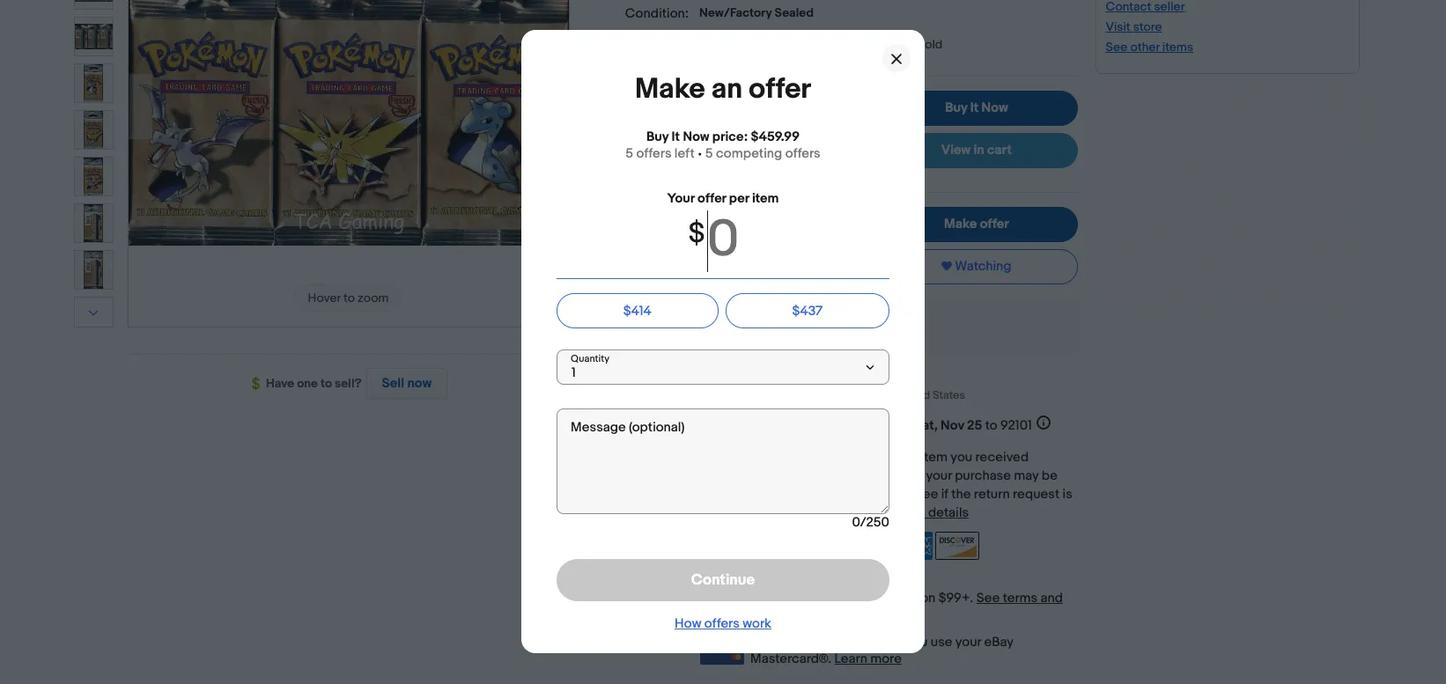 Task type: vqa. For each thing, say whether or not it's contained in the screenshot.
Cell Phones & Smartphones
no



Task type: locate. For each thing, give the bounding box(es) containing it.
1 horizontal spatial 6
[[862, 590, 869, 607]]

the right if
[[898, 450, 918, 466]]

money
[[799, 487, 839, 503]]

1 horizontal spatial 5
[[705, 146, 713, 162]]

1 horizontal spatial and
[[1041, 590, 1063, 607]]

the down accept
[[789, 468, 808, 485]]

interest
[[708, 128, 754, 144], [725, 590, 772, 607]]

ebay inside earn up to 5x points when you use your ebay mastercard®.
[[984, 634, 1013, 651]]

1 vertical spatial and
[[1041, 590, 1063, 607]]

now right sell
[[407, 375, 432, 392]]

offers right the 'competing'
[[785, 146, 821, 162]]

if
[[757, 128, 764, 144], [941, 487, 948, 503], [774, 590, 782, 607]]

make down quantity:
[[635, 73, 705, 107]]

apply
[[700, 607, 733, 624]]

0 vertical spatial see details link
[[846, 369, 914, 386]]

now inside see terms and apply now
[[736, 607, 761, 624]]

0 vertical spatial 6
[[845, 128, 852, 144]]

item inside "loading details" "dialog"
[[752, 191, 779, 207]]

2 horizontal spatial if
[[941, 487, 948, 503]]

now
[[982, 100, 1008, 116], [683, 129, 709, 146]]

united
[[896, 389, 930, 403]]

competing
[[716, 146, 782, 162]]

5 right • on the top of the page
[[705, 146, 713, 162]]

no interest if paid in full in 6 mo on $99+ with paypal credit*
[[688, 128, 852, 178]]

are
[[798, 319, 816, 334]]

1 vertical spatial buy
[[646, 129, 669, 146]]

see inside free standard shipping . see details located in: hildebran, north carolina, united states
[[846, 369, 870, 386]]

ebay money back guarantee
[[767, 487, 938, 503]]

0 horizontal spatial offer
[[698, 191, 726, 207]]

seller
[[700, 450, 734, 466]]

details up united
[[873, 369, 914, 386]]

continue
[[691, 572, 755, 590]]

0 horizontal spatial make
[[635, 73, 705, 107]]

1 horizontal spatial item
[[921, 450, 948, 466]]

2 vertical spatial if
[[774, 590, 782, 607]]

offer for your offer per item
[[698, 191, 726, 207]]

1 vertical spatial to
[[985, 418, 997, 435]]

interest inside no interest if paid in full in 6 mo on $99+ with paypal credit*
[[708, 128, 754, 144]]

left
[[674, 146, 695, 162]]

see terms and apply now
[[700, 590, 1063, 624]]

quantity:
[[633, 36, 689, 53]]

in
[[797, 128, 807, 144], [831, 128, 842, 144], [974, 142, 984, 159], [814, 590, 824, 607], [848, 590, 859, 607]]

1 horizontal spatial ebay
[[984, 634, 1013, 651]]

ebay mastercard image
[[700, 637, 744, 665]]

located
[[700, 389, 743, 403]]

0 horizontal spatial this.
[[712, 319, 736, 334]]

full
[[810, 128, 828, 144], [827, 590, 845, 607]]

ebay down terms
[[984, 634, 1013, 651]]

0 vertical spatial now
[[982, 100, 1008, 116]]

$414 button
[[557, 294, 718, 329]]

0 vertical spatial to
[[321, 376, 332, 391]]

buy for buy it now
[[945, 100, 967, 116]]

1 vertical spatial full
[[827, 590, 845, 607]]

2 horizontal spatial offers
[[785, 146, 821, 162]]

1 vertical spatial now
[[683, 129, 709, 146]]

make offer
[[944, 216, 1009, 232]]

if up see details
[[941, 487, 948, 503]]

months
[[872, 590, 918, 607]]

how
[[675, 616, 701, 633]]

0 horizontal spatial to
[[321, 376, 332, 391]]

to left 5x
[[798, 634, 810, 651]]

0 vertical spatial if
[[757, 128, 764, 144]]

2 horizontal spatial the
[[951, 487, 971, 503]]

buy left left
[[646, 129, 669, 146]]

2 vertical spatial offer
[[980, 216, 1009, 232]]

0 / 250
[[852, 515, 890, 532]]

6 inside no interest if paid in full in 6 mo on $99+ with paypal credit*
[[845, 128, 852, 144]]

buy it now price: $459.99 5 offers left • 5 competing offers
[[626, 129, 821, 162]]

$437 button
[[725, 294, 890, 329]]

if down paypal credit image
[[774, 590, 782, 607]]

0 vertical spatial the
[[898, 450, 918, 466]]

2 vertical spatial the
[[951, 487, 971, 503]]

1 vertical spatial see details link
[[902, 505, 969, 522]]

dollar sign image
[[252, 377, 266, 391]]

continue button
[[557, 560, 890, 602]]

0 vertical spatial /
[[901, 37, 906, 52]]

interest up the 'competing'
[[708, 128, 754, 144]]

paid for mo
[[767, 128, 794, 144]]

1 5 from the left
[[626, 146, 633, 162]]

1 vertical spatial $459.99
[[751, 129, 800, 146]]

nov
[[941, 418, 964, 435]]

0
[[852, 515, 860, 532]]

offer down limited
[[749, 73, 811, 107]]

now inside buy it now price: $459.99 5 offers left • 5 competing offers
[[683, 129, 709, 146]]

.
[[840, 369, 843, 386]]

make up the watching 'button'
[[944, 216, 977, 232]]

see details link up carolina,
[[846, 369, 914, 386]]

/ up master card image
[[860, 515, 866, 532]]

eligible
[[700, 487, 745, 503]]

see left terms
[[976, 590, 1000, 607]]

google pay image
[[747, 532, 791, 561]]

have one to sell?
[[266, 376, 362, 391]]

full right with
[[810, 128, 828, 144]]

1 horizontal spatial now
[[736, 607, 761, 624]]

buy inside buy it now price: $459.99 5 offers left • 5 competing offers
[[646, 129, 669, 146]]

6 left months
[[862, 590, 869, 607]]

to right 25 on the bottom right
[[985, 418, 997, 435]]

if up the 'competing'
[[757, 128, 764, 144]]

now up earn
[[736, 607, 761, 624]]

in up 5x
[[814, 590, 824, 607]]

none text field inside "loading details" "dialog"
[[557, 409, 890, 515]]

you
[[951, 450, 972, 466], [906, 634, 928, 651]]

on left $99+.
[[921, 590, 936, 607]]

1 vertical spatial paid
[[785, 590, 811, 607]]

0 vertical spatial ebay
[[767, 487, 796, 503]]

ebay up the 3
[[767, 487, 796, 503]]

sealed
[[775, 5, 814, 20]]

0 vertical spatial interest
[[708, 128, 754, 144]]

5 left left
[[626, 146, 633, 162]]

1 vertical spatial 6
[[862, 590, 869, 607]]

other
[[1130, 40, 1160, 55]]

to for have one to sell?
[[321, 376, 332, 391]]

carolina,
[[847, 389, 893, 403]]

1 vertical spatial the
[[789, 468, 808, 485]]

sell now
[[382, 375, 432, 392]]

0 vertical spatial full
[[810, 128, 828, 144]]

full up points
[[827, 590, 845, 607]]

and left sat,
[[889, 418, 911, 435]]

$459.99
[[722, 91, 806, 118], [751, 129, 800, 146]]

on right • on the top of the page
[[710, 144, 725, 161]]

american express image
[[888, 532, 932, 561]]

details up the discover image
[[928, 505, 969, 522]]

learn
[[834, 651, 867, 668]]

1 vertical spatial now
[[736, 607, 761, 624]]

made
[[700, 505, 734, 522]]

make
[[635, 73, 705, 107], [944, 216, 977, 232]]

interest for no
[[708, 128, 754, 144]]

0 vertical spatial $459.99
[[722, 91, 806, 118]]

paid inside no interest if paid in full in 6 mo on $99+ with paypal credit*
[[767, 128, 794, 144]]

in right with
[[797, 128, 807, 144]]

0 horizontal spatial if
[[757, 128, 764, 144]]

1 vertical spatial item
[[921, 450, 948, 466]]

in:
[[745, 389, 757, 403]]

0 horizontal spatial details
[[873, 369, 914, 386]]

request
[[1013, 487, 1060, 503]]

the down purchase
[[951, 487, 971, 503]]

see details link down guarantee
[[902, 505, 969, 522]]

it up view in cart
[[970, 100, 979, 116]]

item
[[752, 191, 779, 207], [921, 450, 948, 466]]

0 vertical spatial you
[[951, 450, 972, 466]]

credit*
[[688, 161, 731, 178]]

2 horizontal spatial to
[[985, 418, 997, 435]]

advertisement region
[[1095, 83, 1359, 303]]

on for months
[[921, 590, 936, 607]]

store
[[1133, 19, 1162, 34]]

now inside buy it now link
[[982, 100, 1008, 116]]

you up purchase
[[951, 450, 972, 466]]

2 horizontal spatial offer
[[980, 216, 1009, 232]]

1 horizontal spatial now
[[982, 100, 1008, 116]]

0 horizontal spatial buy
[[646, 129, 669, 146]]

None text field
[[557, 409, 890, 515]]

0 horizontal spatial you
[[906, 634, 928, 651]]

it left no
[[672, 129, 680, 146]]

if for $99+
[[757, 128, 764, 144]]

see
[[1106, 40, 1128, 55], [846, 369, 870, 386], [902, 505, 925, 522], [976, 590, 1000, 607]]

paid for months
[[785, 590, 811, 607]]

picture 6 of 9 image
[[74, 158, 112, 196]]

offers left left
[[636, 146, 672, 162]]

item down sat,
[[921, 450, 948, 466]]

you left use
[[906, 634, 928, 651]]

this. right the watching at top right
[[872, 319, 895, 334]]

1 vertical spatial it
[[672, 129, 680, 146]]

full for mo
[[810, 128, 828, 144]]

to right one
[[321, 376, 332, 391]]

limited quantity available / 7 sold
[[757, 37, 943, 52]]

1 vertical spatial if
[[941, 487, 948, 503]]

paid up up
[[785, 590, 811, 607]]

2 vertical spatial to
[[798, 634, 810, 651]]

it inside buy it now price: $459.99 5 offers left • 5 competing offers
[[672, 129, 680, 146]]

1 horizontal spatial the
[[898, 450, 918, 466]]

on inside no interest if paid in full in 6 mo on $99+ with paypal credit*
[[710, 144, 725, 161]]

offer left per
[[698, 191, 726, 207]]

6 for no interest if paid in full in 6 mo on $99+ with paypal credit*
[[845, 128, 852, 144]]

doesn't
[[700, 468, 745, 485]]

interest down paypal credit image
[[725, 590, 772, 607]]

0 vertical spatial make
[[635, 73, 705, 107]]

buy up view
[[945, 100, 967, 116]]

1 this. from the left
[[712, 319, 736, 334]]

offer for make offer
[[980, 216, 1009, 232]]

1 vertical spatial on
[[921, 590, 936, 607]]

0 horizontal spatial now
[[407, 375, 432, 392]]

your inside earn up to 5x points when you use your ebay mastercard®.
[[955, 634, 981, 651]]

picture 7 of 9 image
[[74, 204, 112, 242]]

make for make offer
[[944, 216, 977, 232]]

1 horizontal spatial your
[[955, 634, 981, 651]]

purchase
[[955, 468, 1011, 485]]

Quantity: text field
[[700, 30, 739, 59]]

for
[[748, 487, 764, 503]]

back
[[842, 487, 872, 503]]

offers up ebay mastercard image
[[704, 616, 740, 633]]

0 vertical spatial on
[[710, 144, 725, 161]]

see right .
[[846, 369, 870, 386]]

shipping
[[787, 369, 840, 386]]

details
[[873, 369, 914, 386], [928, 505, 969, 522]]

1 vertical spatial make
[[944, 216, 977, 232]]

0 horizontal spatial on
[[710, 144, 725, 161]]

if inside no interest if paid in full in 6 mo on $99+ with paypal credit*
[[757, 128, 764, 144]]

your right use
[[955, 634, 981, 651]]

return
[[974, 487, 1010, 503]]

/
[[901, 37, 906, 52], [860, 515, 866, 532]]

0 vertical spatial details
[[873, 369, 914, 386]]

to inside earn up to 5x points when you use your ebay mastercard®.
[[798, 634, 810, 651]]

this. left 42
[[712, 319, 736, 334]]

0 horizontal spatial and
[[889, 418, 911, 435]]

this.
[[712, 319, 736, 334], [872, 319, 895, 334]]

0 horizontal spatial offers
[[636, 146, 672, 162]]

more
[[870, 651, 902, 668]]

when
[[871, 634, 903, 651]]

0 vertical spatial item
[[752, 191, 779, 207]]

with details__icon image
[[605, 316, 621, 337]]

0 horizontal spatial /
[[860, 515, 866, 532]]

it for buy it now price: $459.99 5 offers left • 5 competing offers
[[672, 129, 680, 146]]

1 horizontal spatial it
[[970, 100, 979, 116]]

0 horizontal spatial it
[[672, 129, 680, 146]]

see down visit
[[1106, 40, 1128, 55]]

and sat, nov 25 to 92101
[[886, 418, 1032, 435]]

item right per
[[752, 191, 779, 207]]

make inside "loading details" "dialog"
[[635, 73, 705, 107]]

0 vertical spatial and
[[889, 418, 911, 435]]

0 horizontal spatial now
[[683, 129, 709, 146]]

1 horizontal spatial on
[[921, 590, 936, 607]]

1 horizontal spatial buy
[[945, 100, 967, 116]]

1 horizontal spatial to
[[798, 634, 810, 651]]

item inside seller does not accept returns. if the item you received doesn't match the listing description, your purchase may be eligible for
[[921, 450, 948, 466]]

0 vertical spatial buy
[[945, 100, 967, 116]]

discover image
[[935, 532, 979, 561]]

full inside no interest if paid in full in 6 mo on $99+ with paypal credit*
[[810, 128, 828, 144]]

full for months
[[827, 590, 845, 607]]

your up see details
[[926, 468, 952, 485]]

1 horizontal spatial if
[[774, 590, 782, 607]]

1 vertical spatial details
[[928, 505, 969, 522]]

loading details dialog
[[0, 0, 1446, 684]]

0 horizontal spatial 6
[[845, 128, 852, 144]]

3
[[775, 505, 783, 522]]

see inside 'visit store see other items'
[[1106, 40, 1128, 55]]

6 right paypal
[[845, 128, 852, 144]]

1 horizontal spatial you
[[951, 450, 972, 466]]

and right terms
[[1041, 590, 1063, 607]]

condition:
[[625, 5, 689, 22]]

0 vertical spatial offer
[[749, 73, 811, 107]]

/ left 7 at top
[[901, 37, 906, 52]]

1 horizontal spatial details
[[928, 505, 969, 522]]

free
[[700, 369, 727, 386]]

0 horizontal spatial the
[[789, 468, 808, 485]]

0 vertical spatial paid
[[767, 128, 794, 144]]

paid up the 'competing'
[[767, 128, 794, 144]]

1 vertical spatial interest
[[725, 590, 772, 607]]

1 horizontal spatial this.
[[872, 319, 895, 334]]

1 vertical spatial your
[[955, 634, 981, 651]]

see other items link
[[1106, 40, 1193, 55]]

visit
[[1106, 19, 1130, 34]]

0 vertical spatial your
[[926, 468, 952, 485]]

0 horizontal spatial ebay
[[767, 487, 796, 503]]

interest for *no
[[725, 590, 772, 607]]

the
[[898, 450, 918, 466], [789, 468, 808, 485], [951, 487, 971, 503]]

0 horizontal spatial your
[[926, 468, 952, 485]]

items
[[1162, 40, 1193, 55]]

0 horizontal spatial item
[[752, 191, 779, 207]]

/ inside "loading details" "dialog"
[[860, 515, 866, 532]]

0 vertical spatial it
[[970, 100, 979, 116]]

1 vertical spatial ebay
[[984, 634, 1013, 651]]

the inside if the return request is made within 3 days from delivery
[[951, 487, 971, 503]]

see down guarantee
[[902, 505, 925, 522]]

1 vertical spatial you
[[906, 634, 928, 651]]

1 horizontal spatial offer
[[749, 73, 811, 107]]

1 vertical spatial /
[[860, 515, 866, 532]]

0 horizontal spatial 5
[[626, 146, 633, 162]]

offer up watching
[[980, 216, 1009, 232]]

to for earn up to 5x points when you use your ebay mastercard®.
[[798, 634, 810, 651]]

1 horizontal spatial make
[[944, 216, 977, 232]]

1 vertical spatial offer
[[698, 191, 726, 207]]



Task type: describe. For each thing, give the bounding box(es) containing it.
no
[[688, 128, 705, 144]]

up
[[779, 634, 795, 651]]

picture 8 of 9 image
[[74, 251, 112, 289]]

1 horizontal spatial /
[[901, 37, 906, 52]]

$99+
[[728, 144, 760, 161]]

no interest if paid in full in 6 mo on $99+ with paypal credit* link
[[688, 128, 852, 178]]

if
[[888, 450, 895, 466]]

make for make an offer
[[635, 73, 705, 107]]

on for mo
[[710, 144, 725, 161]]

in left months
[[848, 590, 859, 607]]

•
[[698, 146, 702, 162]]

points
[[831, 634, 868, 651]]

people
[[641, 319, 680, 334]]

may
[[1014, 468, 1039, 485]]

how offers work link
[[675, 616, 771, 633]]

you inside seller does not accept returns. if the item you received doesn't match the listing description, your purchase may be eligible for
[[951, 450, 972, 466]]

now for buy it now
[[982, 100, 1008, 116]]

and inside see terms and apply now
[[1041, 590, 1063, 607]]

sell now link
[[362, 368, 447, 399]]

terms
[[1003, 590, 1038, 607]]

days
[[786, 505, 814, 522]]

*no
[[700, 590, 722, 607]]

not
[[771, 450, 790, 466]]

cart
[[987, 142, 1012, 159]]

3x sealed fossil long/hanger booster packs (artset) wotc original pokemon cards - picture 1 of 9 image
[[128, 0, 568, 246]]

paypal image
[[700, 532, 744, 561]]

paypal
[[790, 144, 829, 161]]

does
[[737, 450, 768, 466]]

be
[[1042, 468, 1058, 485]]

see details link for standard shipping
[[846, 369, 914, 386]]

delivery:
[[635, 418, 689, 435]]

picture 2 of 9 image
[[74, 0, 112, 9]]

new/factory sealed
[[699, 5, 814, 20]]

$459.99 inside buy it now price: $459.99 5 offers left • 5 competing offers
[[751, 129, 800, 146]]

guarantee
[[875, 487, 938, 503]]

listing
[[811, 468, 848, 485]]

how offers work
[[675, 616, 771, 633]]

7
[[909, 37, 916, 52]]

picture 3 of 9 image
[[74, 18, 112, 55]]

if the return request is made within 3 days from delivery
[[700, 487, 1073, 522]]

match
[[748, 468, 786, 485]]

you inside earn up to 5x points when you use your ebay mastercard®.
[[906, 634, 928, 651]]

buy it now link
[[875, 91, 1078, 126]]

north
[[815, 389, 845, 403]]

view
[[941, 142, 971, 159]]

accept
[[793, 450, 836, 466]]

quantity
[[801, 37, 846, 52]]

in left cart
[[974, 142, 984, 159]]

learn more
[[834, 651, 902, 668]]

42
[[739, 319, 753, 334]]

$99+.
[[939, 590, 973, 607]]

your offer per item
[[667, 191, 779, 207]]

in right paypal
[[831, 128, 842, 144]]

view in cart link
[[875, 133, 1078, 168]]

details inside free standard shipping . see details located in: hildebran, north carolina, united states
[[873, 369, 914, 386]]

mo
[[688, 144, 707, 161]]

best
[[613, 207, 640, 224]]

92101
[[1000, 418, 1032, 435]]

Your offer per item text field
[[523, 207, 1108, 275]]

price:
[[712, 129, 748, 146]]

earn up to 5x points when you use your ebay mastercard®.
[[750, 634, 1013, 668]]

new/factory
[[699, 5, 772, 20]]

see terms and apply now link
[[700, 590, 1063, 624]]

if inside if the return request is made within 3 days from delivery
[[941, 487, 948, 503]]

returns.
[[839, 450, 885, 466]]

$437
[[792, 303, 823, 320]]

watching
[[819, 319, 869, 334]]

an
[[711, 73, 743, 107]]

want
[[683, 319, 709, 334]]

learn more link
[[834, 651, 902, 668]]

offer:
[[643, 207, 678, 224]]

us $459.99
[[688, 91, 806, 118]]

shipping:
[[632, 369, 689, 386]]

states
[[933, 389, 965, 403]]

price:
[[643, 91, 678, 107]]

*no interest if paid in full in 6 months on $99+.
[[700, 590, 976, 607]]

have
[[266, 376, 294, 391]]

us
[[688, 91, 717, 118]]

master card image
[[841, 532, 885, 561]]

2 5 from the left
[[705, 146, 713, 162]]

make an offer
[[635, 73, 811, 107]]

picture 5 of 9 image
[[74, 111, 112, 149]]

watching
[[955, 258, 1012, 275]]

use
[[931, 634, 952, 651]]

buy for buy it now price: $459.99 5 offers left • 5 competing offers
[[646, 129, 669, 146]]

2 this. from the left
[[872, 319, 895, 334]]

work
[[743, 616, 771, 633]]

picture 4 of 9 image
[[74, 64, 112, 102]]

250
[[866, 515, 890, 532]]

6 for *no interest if paid in full in 6 months on $99+.
[[862, 590, 869, 607]]

your
[[667, 191, 695, 207]]

visit store see other items
[[1106, 19, 1193, 55]]

is
[[1063, 487, 1073, 503]]

0 vertical spatial now
[[407, 375, 432, 392]]

your inside seller does not accept returns. if the item you received doesn't match the listing description, your purchase may be eligible for
[[926, 468, 952, 485]]

limited
[[757, 37, 798, 52]]

1 horizontal spatial offers
[[704, 616, 740, 633]]

it for buy it now
[[970, 100, 979, 116]]

now for buy it now price: $459.99 5 offers left • 5 competing offers
[[683, 129, 709, 146]]

if for $99+.
[[774, 590, 782, 607]]

from
[[817, 505, 845, 522]]

visa image
[[794, 532, 838, 561]]

see details link for ebay money back guarantee
[[902, 505, 969, 522]]

one
[[297, 376, 318, 391]]

25
[[967, 418, 982, 435]]

paypal credit image
[[700, 571, 792, 585]]

see inside see terms and apply now
[[976, 590, 1000, 607]]



